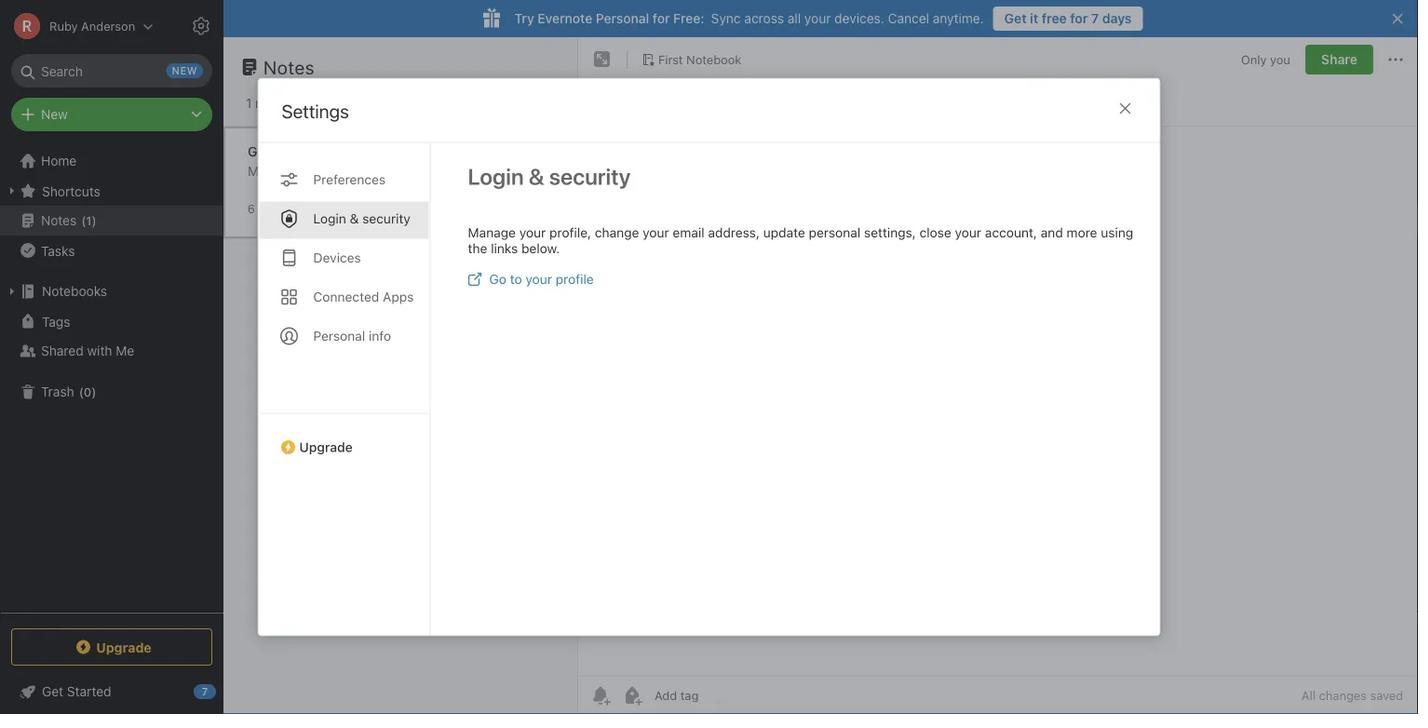 Task type: vqa. For each thing, say whether or not it's contained in the screenshot.
1st More Actions field from the right the More actions image
no



Task type: locate. For each thing, give the bounding box(es) containing it.
1 down shortcuts
[[86, 214, 92, 228]]

1
[[246, 95, 252, 111], [86, 214, 92, 228]]

(
[[81, 214, 86, 228], [79, 385, 84, 399]]

evernote
[[538, 11, 593, 26]]

connected apps
[[313, 289, 414, 305]]

0 vertical spatial upgrade button
[[258, 413, 430, 462]]

0 vertical spatial (
[[81, 214, 86, 228]]

0 vertical spatial security
[[549, 163, 631, 190]]

shared with me link
[[0, 336, 223, 366]]

( inside trash ( 0 )
[[79, 385, 84, 399]]

( down shortcuts
[[81, 214, 86, 228]]

0 horizontal spatial login & security
[[313, 211, 411, 226]]

0 horizontal spatial personal
[[313, 328, 365, 344]]

login up manage
[[468, 163, 524, 190]]

0 horizontal spatial &
[[350, 211, 359, 226]]

share
[[1322, 52, 1358, 67]]

) for notes
[[92, 214, 97, 228]]

address,
[[708, 225, 760, 240]]

milk
[[248, 163, 272, 179]]

your right to
[[526, 272, 552, 287]]

&
[[529, 163, 545, 190], [350, 211, 359, 226]]

notes inside tree
[[41, 213, 77, 228]]

1 horizontal spatial login & security
[[468, 163, 631, 190]]

1 horizontal spatial upgrade
[[299, 440, 353, 455]]

free
[[1042, 11, 1067, 26]]

login & security
[[468, 163, 631, 190], [313, 211, 411, 226]]

settings image
[[190, 15, 212, 37]]

0 vertical spatial personal
[[596, 11, 649, 26]]

2 for from the left
[[1071, 11, 1088, 26]]

) inside trash ( 0 )
[[91, 385, 96, 399]]

6 minutes ago
[[248, 203, 323, 216]]

your left the email
[[643, 225, 669, 240]]

notebook
[[687, 52, 742, 66]]

notes up note
[[264, 56, 315, 78]]

) inside notes ( 1 )
[[92, 214, 97, 228]]

notes
[[264, 56, 315, 78], [41, 213, 77, 228]]

account,
[[985, 225, 1038, 240]]

1 horizontal spatial &
[[529, 163, 545, 190]]

personal
[[596, 11, 649, 26], [313, 328, 365, 344]]

new button
[[11, 98, 212, 131]]

shortcuts
[[42, 183, 100, 199]]

1 vertical spatial login
[[313, 211, 346, 226]]

for left 7
[[1071, 11, 1088, 26]]

0 vertical spatial &
[[529, 163, 545, 190]]

) right 'trash'
[[91, 385, 96, 399]]

upgrade button inside tab list
[[258, 413, 430, 462]]

1 vertical spatial personal
[[313, 328, 365, 344]]

notes up tasks
[[41, 213, 77, 228]]

1 vertical spatial upgrade button
[[11, 629, 212, 666]]

upgrade button
[[258, 413, 430, 462], [11, 629, 212, 666]]

update
[[764, 225, 806, 240]]

None search field
[[24, 54, 199, 88]]

get
[[1005, 11, 1027, 26]]

0 vertical spatial )
[[92, 214, 97, 228]]

tree
[[0, 146, 224, 612]]

notes for notes
[[264, 56, 315, 78]]

your right 'close'
[[955, 225, 982, 240]]

0 horizontal spatial 1
[[86, 214, 92, 228]]

add a reminder image
[[590, 685, 612, 707]]

go
[[489, 272, 507, 287]]

1 vertical spatial )
[[91, 385, 96, 399]]

tab list containing preferences
[[258, 143, 431, 636]]

personal down connected
[[313, 328, 365, 344]]

( inside notes ( 1 )
[[81, 214, 86, 228]]

your
[[805, 11, 831, 26], [520, 225, 546, 240], [643, 225, 669, 240], [955, 225, 982, 240], [526, 272, 552, 287]]

1 horizontal spatial for
[[1071, 11, 1088, 26]]

1 horizontal spatial security
[[549, 163, 631, 190]]

1 vertical spatial login & security
[[313, 211, 411, 226]]

connected
[[313, 289, 379, 305]]

grocery list milk eggs sugar cheese
[[248, 144, 393, 179]]

settings
[[282, 100, 349, 122]]

trash
[[41, 384, 74, 400]]

note list element
[[224, 37, 578, 714]]

tree containing home
[[0, 146, 224, 612]]

Search text field
[[24, 54, 199, 88]]

shortcuts button
[[0, 176, 223, 206]]

personal up expand note image on the top of page
[[596, 11, 649, 26]]

( right 'trash'
[[79, 385, 84, 399]]

tasks
[[41, 243, 75, 258]]

home link
[[0, 146, 224, 176]]

0 horizontal spatial security
[[362, 211, 411, 226]]

1 ) from the top
[[92, 214, 97, 228]]

links
[[491, 241, 518, 256]]

tab list
[[258, 143, 431, 636]]

login up devices at the left top of the page
[[313, 211, 346, 226]]

1 vertical spatial notes
[[41, 213, 77, 228]]

notebooks link
[[0, 277, 223, 306]]

upgrade
[[299, 440, 353, 455], [96, 640, 152, 655]]

login & security up profile,
[[468, 163, 631, 190]]

)
[[92, 214, 97, 228], [91, 385, 96, 399]]

1 horizontal spatial notes
[[264, 56, 315, 78]]

1 vertical spatial security
[[362, 211, 411, 226]]

for
[[653, 11, 670, 26], [1071, 11, 1088, 26]]

security inside tab list
[[362, 211, 411, 226]]

cheese
[[348, 163, 393, 179]]

login & security down the preferences
[[313, 211, 411, 226]]

1 horizontal spatial upgrade button
[[258, 413, 430, 462]]

0 vertical spatial upgrade
[[299, 440, 353, 455]]

1 vertical spatial 1
[[86, 214, 92, 228]]

& down the preferences
[[350, 211, 359, 226]]

it
[[1030, 11, 1039, 26]]

anytime.
[[933, 11, 984, 26]]

1 left note
[[246, 95, 252, 111]]

login
[[468, 163, 524, 190], [313, 211, 346, 226]]

0 vertical spatial login & security
[[468, 163, 631, 190]]

and
[[1041, 225, 1063, 240]]

0 horizontal spatial upgrade
[[96, 640, 152, 655]]

me
[[116, 343, 134, 359]]

try evernote personal for free: sync across all your devices. cancel anytime.
[[515, 11, 984, 26]]

all
[[1302, 689, 1316, 703]]

upgrade inside tab list
[[299, 440, 353, 455]]

share button
[[1306, 45, 1374, 75]]

& inside tab list
[[350, 211, 359, 226]]

for left free:
[[653, 11, 670, 26]]

close image
[[1114, 97, 1137, 120]]

( for trash
[[79, 385, 84, 399]]

) down 'shortcuts' button
[[92, 214, 97, 228]]

0 horizontal spatial notes
[[41, 213, 77, 228]]

notes inside note list element
[[264, 56, 315, 78]]

security up profile,
[[549, 163, 631, 190]]

0 horizontal spatial login
[[313, 211, 346, 226]]

1 horizontal spatial 1
[[246, 95, 252, 111]]

0 horizontal spatial upgrade button
[[11, 629, 212, 666]]

0 vertical spatial 1
[[246, 95, 252, 111]]

1 horizontal spatial login
[[468, 163, 524, 190]]

1 vertical spatial upgrade
[[96, 640, 152, 655]]

0 vertical spatial notes
[[264, 56, 315, 78]]

2 ) from the top
[[91, 385, 96, 399]]

0 vertical spatial login
[[468, 163, 524, 190]]

go to your profile
[[489, 272, 594, 287]]

1 vertical spatial &
[[350, 211, 359, 226]]

1 vertical spatial (
[[79, 385, 84, 399]]

security
[[549, 163, 631, 190], [362, 211, 411, 226]]

& up below.
[[529, 163, 545, 190]]

for for 7
[[1071, 11, 1088, 26]]

security down the cheese
[[362, 211, 411, 226]]

0 horizontal spatial for
[[653, 11, 670, 26]]

1 for from the left
[[653, 11, 670, 26]]

for inside button
[[1071, 11, 1088, 26]]



Task type: describe. For each thing, give the bounding box(es) containing it.
you
[[1271, 52, 1291, 66]]

note window element
[[578, 37, 1419, 714]]

1 horizontal spatial personal
[[596, 11, 649, 26]]

7
[[1092, 11, 1099, 26]]

go to your profile button
[[468, 272, 594, 287]]

all
[[788, 11, 801, 26]]

notes for notes ( 1 )
[[41, 213, 77, 228]]

tasks button
[[0, 236, 223, 265]]

list
[[301, 144, 323, 159]]

change
[[595, 225, 639, 240]]

your up below.
[[520, 225, 546, 240]]

devices.
[[835, 11, 885, 26]]

0
[[84, 385, 91, 399]]

add tag image
[[621, 685, 644, 707]]

more
[[1067, 225, 1098, 240]]

shared
[[41, 343, 84, 359]]

email
[[673, 225, 705, 240]]

changes
[[1319, 689, 1367, 703]]

below.
[[522, 241, 560, 256]]

trash ( 0 )
[[41, 384, 96, 400]]

eggs
[[276, 163, 306, 179]]

only you
[[1241, 52, 1291, 66]]

sugar
[[309, 163, 345, 179]]

to
[[510, 272, 522, 287]]

close
[[920, 225, 952, 240]]

get it free for 7 days
[[1005, 11, 1132, 26]]

cancel
[[888, 11, 930, 26]]

new
[[41, 107, 68, 122]]

personal
[[809, 225, 861, 240]]

only
[[1241, 52, 1267, 66]]

free:
[[674, 11, 705, 26]]

1 inside note list element
[[246, 95, 252, 111]]

tags
[[42, 314, 70, 329]]

ago
[[303, 203, 323, 216]]

saved
[[1371, 689, 1404, 703]]

1 note
[[246, 95, 282, 111]]

days
[[1103, 11, 1132, 26]]

expand note image
[[591, 48, 614, 71]]

( for notes
[[81, 214, 86, 228]]

note
[[255, 95, 282, 111]]

first notebook
[[659, 52, 742, 66]]

tags button
[[0, 306, 223, 336]]

devices
[[313, 250, 361, 265]]

profile
[[556, 272, 594, 287]]

first notebook button
[[635, 47, 748, 73]]

) for trash
[[91, 385, 96, 399]]

personal info
[[313, 328, 391, 344]]

your right all
[[805, 11, 831, 26]]

profile,
[[550, 225, 591, 240]]

get it free for 7 days button
[[994, 7, 1143, 31]]

manage your profile, change your email address, update personal settings, close your account, and more using the links below.
[[468, 225, 1134, 256]]

personal inside tab list
[[313, 328, 365, 344]]

6
[[248, 203, 255, 216]]

first
[[659, 52, 683, 66]]

sync
[[711, 11, 741, 26]]

for for free:
[[653, 11, 670, 26]]

with
[[87, 343, 112, 359]]

minutes
[[258, 203, 300, 216]]

preferences
[[313, 172, 386, 187]]

manage
[[468, 225, 516, 240]]

home
[[41, 153, 77, 169]]

1 inside notes ( 1 )
[[86, 214, 92, 228]]

across
[[745, 11, 784, 26]]

info
[[369, 328, 391, 344]]

the
[[468, 241, 487, 256]]

notes ( 1 )
[[41, 213, 97, 228]]

notebooks
[[42, 284, 107, 299]]

login inside tab list
[[313, 211, 346, 226]]

grocery
[[248, 144, 297, 159]]

using
[[1101, 225, 1134, 240]]

expand notebooks image
[[5, 284, 20, 299]]

try
[[515, 11, 534, 26]]

Note Editor text field
[[578, 127, 1419, 676]]

apps
[[383, 289, 414, 305]]

all changes saved
[[1302, 689, 1404, 703]]

shared with me
[[41, 343, 134, 359]]

settings,
[[864, 225, 916, 240]]



